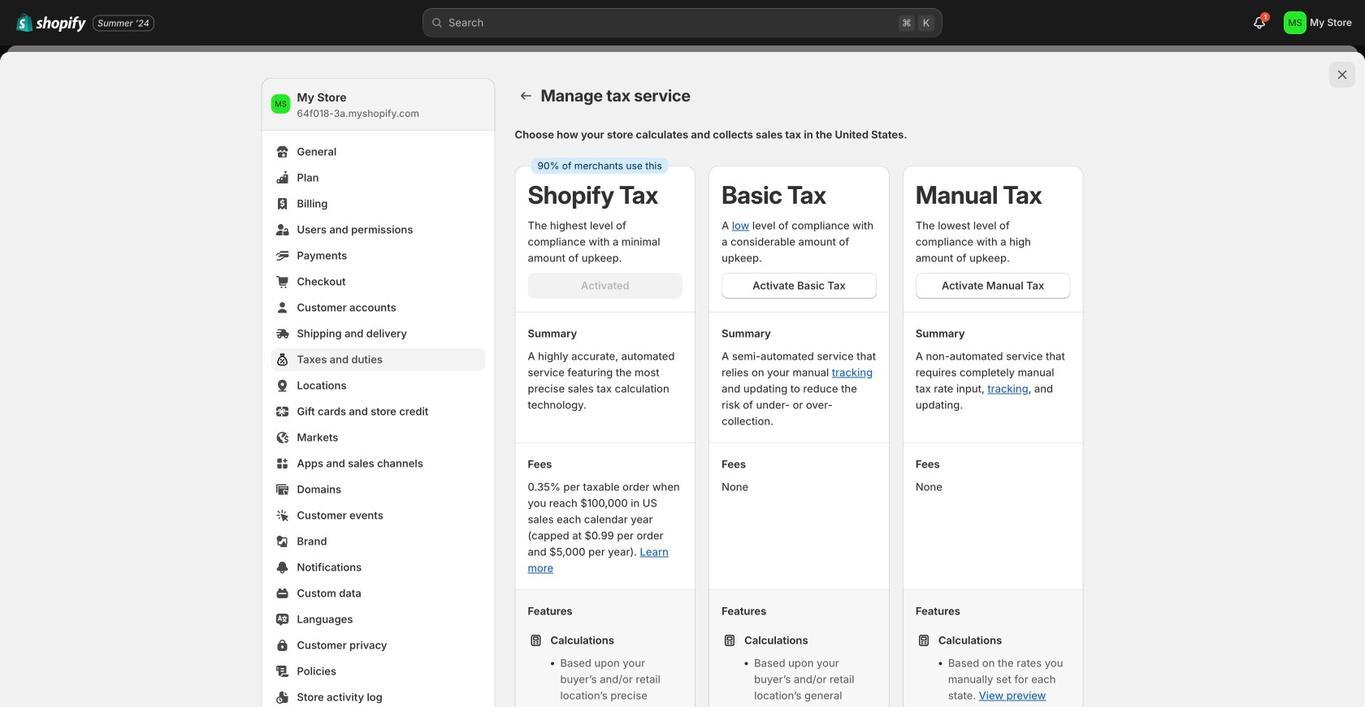 Task type: describe. For each thing, give the bounding box(es) containing it.
1 horizontal spatial my store image
[[1284, 11, 1307, 34]]

shopify image
[[16, 13, 33, 32]]

shopify image
[[36, 16, 86, 32]]



Task type: locate. For each thing, give the bounding box(es) containing it.
my store image
[[1284, 11, 1307, 34], [271, 94, 291, 114]]

shop settings menu element
[[261, 78, 495, 708]]

0 horizontal spatial my store image
[[271, 94, 291, 114]]

1 vertical spatial my store image
[[271, 94, 291, 114]]

settings dialog
[[0, 52, 1365, 708]]

my store image inside shop settings menu element
[[271, 94, 291, 114]]

0 vertical spatial my store image
[[1284, 11, 1307, 34]]



Task type: vqa. For each thing, say whether or not it's contained in the screenshot.
the bottommost My Store image
yes



